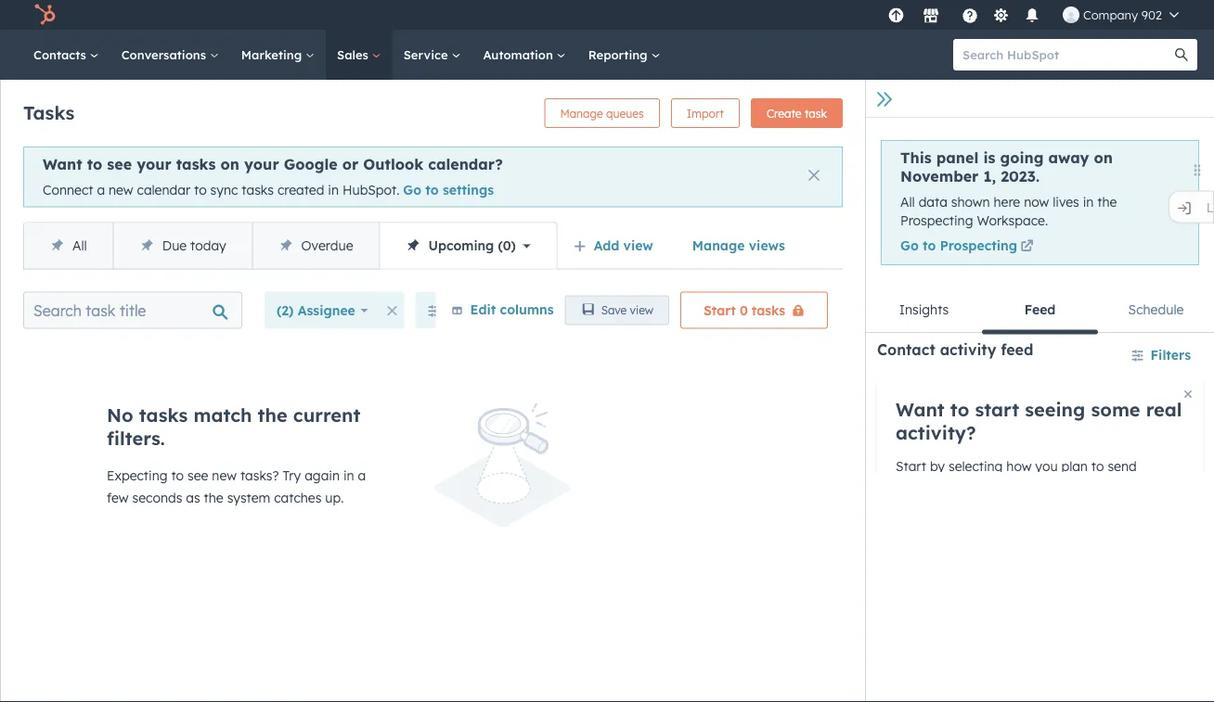 Task type: locate. For each thing, give the bounding box(es) containing it.
to inside go to prospecting link
[[923, 238, 936, 254]]

or
[[342, 155, 359, 174]]

automation link
[[472, 30, 577, 80]]

in up up.
[[343, 467, 354, 484]]

to for expecting
[[171, 467, 184, 484]]

to up seconds
[[171, 467, 184, 484]]

see inside expecting to see new tasks? try again in a few seconds as the system catches up.
[[187, 467, 208, 484]]

tasks up sync
[[176, 155, 216, 174]]

view for save view
[[630, 304, 653, 318]]

0 vertical spatial see
[[107, 155, 132, 174]]

try
[[283, 467, 301, 484]]

view right add
[[623, 237, 653, 253]]

0 inside start 0 tasks button
[[740, 302, 748, 318]]

the right as on the left bottom of page
[[204, 490, 223, 506]]

1 vertical spatial prospecting
[[940, 238, 1017, 254]]

in right the created
[[328, 182, 339, 198]]

navigation
[[23, 222, 558, 270]]

panel
[[936, 149, 979, 167]]

calendar?
[[428, 155, 503, 174]]

0 horizontal spatial go
[[403, 182, 421, 198]]

all left data
[[900, 194, 915, 210]]

0 horizontal spatial manage
[[560, 106, 603, 120]]

0
[[503, 237, 511, 253], [740, 302, 748, 318]]

manage views
[[692, 237, 785, 253]]

want to see your tasks on your google or outlook calendar? connect a new calendar to sync tasks created in hubspot. go to settings
[[43, 155, 503, 198]]

marketing
[[241, 47, 305, 62]]

see
[[107, 155, 132, 174], [187, 467, 208, 484]]

created
[[277, 182, 324, 198]]

to inside expecting to see new tasks? try again in a few seconds as the system catches up.
[[171, 467, 184, 484]]

new left calendar
[[109, 182, 133, 198]]

0 horizontal spatial the
[[204, 490, 223, 506]]

here
[[994, 194, 1020, 210]]

1 horizontal spatial in
[[343, 467, 354, 484]]

0 vertical spatial view
[[623, 237, 653, 253]]

prospecting inside all data shown here now lives in the prospecting workspace.
[[900, 212, 973, 228]]

1 horizontal spatial see
[[187, 467, 208, 484]]

prospecting down data
[[900, 212, 973, 228]]

1 vertical spatial go
[[900, 238, 919, 254]]

your up calendar
[[137, 155, 171, 174]]

assignee
[[298, 302, 355, 318]]

1 vertical spatial 0
[[740, 302, 748, 318]]

0 horizontal spatial in
[[328, 182, 339, 198]]

tasks right no
[[139, 403, 188, 427]]

0 vertical spatial go
[[403, 182, 421, 198]]

a right connect on the left of page
[[97, 182, 105, 198]]

calendar
[[137, 182, 190, 198]]

view right save
[[630, 304, 653, 318]]

(2) assignee button
[[265, 292, 380, 329]]

see up as on the left bottom of page
[[187, 467, 208, 484]]

schedule link
[[1098, 288, 1214, 332]]

the inside no tasks match the current filters.
[[258, 403, 287, 427]]

to down data
[[923, 238, 936, 254]]

1 horizontal spatial new
[[212, 467, 237, 484]]

1 horizontal spatial manage
[[692, 237, 745, 253]]

the right lives
[[1097, 194, 1117, 210]]

go to prospecting
[[900, 238, 1017, 254]]

away
[[1048, 149, 1089, 167]]

0 right start
[[740, 302, 748, 318]]

see inside the want to see your tasks on your google or outlook calendar? connect a new calendar to sync tasks created in hubspot. go to settings
[[107, 155, 132, 174]]

want
[[43, 155, 82, 174]]

a
[[97, 182, 105, 198], [358, 467, 366, 484]]

mateo roberts image
[[1063, 6, 1079, 23]]

in right lives
[[1083, 194, 1094, 210]]

going
[[1000, 149, 1044, 167]]

want to see your tasks on your google or outlook calendar? alert
[[23, 147, 843, 208]]

tasks inside no tasks match the current filters.
[[139, 403, 188, 427]]

help button
[[954, 0, 986, 30]]

a right "again" on the bottom left of page
[[358, 467, 366, 484]]

seconds
[[132, 490, 182, 506]]

0 horizontal spatial 0
[[503, 237, 511, 253]]

to right want
[[87, 155, 102, 174]]

save view
[[601, 304, 653, 318]]

1 horizontal spatial your
[[244, 155, 279, 174]]

0 horizontal spatial new
[[109, 182, 133, 198]]

this
[[900, 149, 932, 167]]

all
[[900, 194, 915, 210], [72, 237, 87, 253]]

edit columns button
[[451, 298, 554, 322]]

now
[[1024, 194, 1049, 210]]

go down data
[[900, 238, 919, 254]]

manage left queues
[[560, 106, 603, 120]]

save
[[601, 304, 627, 318]]

on for away
[[1094, 149, 1113, 167]]

on inside the want to see your tasks on your google or outlook calendar? connect a new calendar to sync tasks created in hubspot. go to settings
[[220, 155, 239, 174]]

hubspot.
[[342, 182, 400, 198]]

add view
[[594, 237, 653, 253]]

2 vertical spatial the
[[204, 490, 223, 506]]

1 horizontal spatial 0
[[740, 302, 748, 318]]

manage inside tasks banner
[[560, 106, 603, 120]]

0 horizontal spatial see
[[107, 155, 132, 174]]

add view button
[[561, 227, 669, 264]]

new up system
[[212, 467, 237, 484]]

2023.
[[1001, 167, 1040, 186]]

today
[[190, 237, 226, 253]]

november
[[900, 167, 979, 186]]

0 vertical spatial the
[[1097, 194, 1117, 210]]

1 vertical spatial manage
[[692, 237, 745, 253]]

edit columns
[[470, 301, 554, 317]]

in inside the want to see your tasks on your google or outlook calendar? connect a new calendar to sync tasks created in hubspot. go to settings
[[328, 182, 339, 198]]

all inside all data shown here now lives in the prospecting workspace.
[[900, 194, 915, 210]]

add
[[594, 237, 619, 253]]

0 horizontal spatial your
[[137, 155, 171, 174]]

see right want
[[107, 155, 132, 174]]

link opens in a new window image
[[1021, 241, 1034, 254]]

service link
[[392, 30, 472, 80]]

1 vertical spatial a
[[358, 467, 366, 484]]

view inside button
[[630, 304, 653, 318]]

see for your
[[107, 155, 132, 174]]

1 vertical spatial new
[[212, 467, 237, 484]]

prospecting down workspace.
[[940, 238, 1017, 254]]

0 vertical spatial manage
[[560, 106, 603, 120]]

0 vertical spatial prospecting
[[900, 212, 973, 228]]

start 0 tasks button
[[680, 292, 828, 329]]

1 vertical spatial view
[[630, 304, 653, 318]]

tab list
[[866, 288, 1214, 334]]

edit
[[470, 301, 496, 317]]

0 vertical spatial new
[[109, 182, 133, 198]]

go down the outlook
[[403, 182, 421, 198]]

hubspot image
[[33, 4, 56, 26]]

all down connect on the left of page
[[72, 237, 87, 253]]

view inside popup button
[[623, 237, 653, 253]]

tasks right sync
[[242, 182, 274, 198]]

1 horizontal spatial on
[[1094, 149, 1113, 167]]

0 horizontal spatial on
[[220, 155, 239, 174]]

in inside all data shown here now lives in the prospecting workspace.
[[1083, 194, 1094, 210]]

tasks banner
[[23, 93, 843, 128]]

0 vertical spatial a
[[97, 182, 105, 198]]

overdue
[[301, 237, 353, 253]]

no tasks match the current filters.
[[107, 403, 360, 450]]

view for add view
[[623, 237, 653, 253]]

all link
[[24, 223, 113, 269]]

0 horizontal spatial all
[[72, 237, 87, 253]]

0 vertical spatial all
[[900, 194, 915, 210]]

save view button
[[565, 296, 669, 325]]

2 horizontal spatial in
[[1083, 194, 1094, 210]]

marketing link
[[230, 30, 326, 80]]

1 vertical spatial all
[[72, 237, 87, 253]]

to for want
[[87, 155, 102, 174]]

prospecting
[[900, 212, 973, 228], [940, 238, 1017, 254]]

0 right upcoming
[[503, 237, 511, 253]]

the right match
[[258, 403, 287, 427]]

reporting
[[588, 47, 651, 62]]

1 your from the left
[[137, 155, 171, 174]]

manage left views
[[692, 237, 745, 253]]

tasks right start
[[752, 302, 785, 318]]

on
[[1094, 149, 1113, 167], [220, 155, 239, 174]]

shown
[[951, 194, 990, 210]]

on right away
[[1094, 149, 1113, 167]]

(2)
[[277, 302, 294, 318]]

1 vertical spatial see
[[187, 467, 208, 484]]

the inside expecting to see new tasks? try again in a few seconds as the system catches up.
[[204, 490, 223, 506]]

feed link
[[982, 288, 1098, 334]]

conversations
[[121, 47, 210, 62]]

schedule
[[1128, 301, 1184, 318]]

all data shown here now lives in the prospecting workspace.
[[900, 194, 1117, 228]]

on up sync
[[220, 155, 239, 174]]

settings
[[443, 182, 494, 198]]

your up the created
[[244, 155, 279, 174]]

0 vertical spatial 0
[[503, 237, 511, 253]]

1 horizontal spatial go
[[900, 238, 919, 254]]

manage for manage views
[[692, 237, 745, 253]]

1 vertical spatial the
[[258, 403, 287, 427]]

feed
[[1024, 301, 1056, 318]]

see for new
[[187, 467, 208, 484]]

to left sync
[[194, 182, 207, 198]]

marketplaces image
[[923, 8, 939, 25]]

upcoming
[[428, 237, 494, 253]]

start 0 tasks
[[704, 302, 785, 318]]

navigation containing all
[[23, 222, 558, 270]]

on inside this panel is going away on november 1, 2023.
[[1094, 149, 1113, 167]]

close image
[[808, 170, 820, 181]]

1 horizontal spatial all
[[900, 194, 915, 210]]

2 horizontal spatial the
[[1097, 194, 1117, 210]]

contacts link
[[22, 30, 110, 80]]

on for tasks
[[220, 155, 239, 174]]

to
[[87, 155, 102, 174], [194, 182, 207, 198], [425, 182, 439, 198], [923, 238, 936, 254], [171, 467, 184, 484]]

1 horizontal spatial a
[[358, 467, 366, 484]]

tasks?
[[240, 467, 279, 484]]

view
[[623, 237, 653, 253], [630, 304, 653, 318]]

0 horizontal spatial a
[[97, 182, 105, 198]]

in inside expecting to see new tasks? try again in a few seconds as the system catches up.
[[343, 467, 354, 484]]

new
[[109, 182, 133, 198], [212, 467, 237, 484]]

your
[[137, 155, 171, 174], [244, 155, 279, 174]]

1 horizontal spatial the
[[258, 403, 287, 427]]

sync
[[210, 182, 238, 198]]

search button
[[1166, 39, 1197, 71]]



Task type: vqa. For each thing, say whether or not it's contained in the screenshot.
the topmost editor
no



Task type: describe. For each thing, give the bounding box(es) containing it.
upcoming ( 0 )
[[428, 237, 516, 253]]

insights link
[[866, 288, 982, 332]]

upgrade link
[[884, 5, 908, 25]]

is
[[983, 149, 995, 167]]

queues
[[606, 106, 644, 120]]

start
[[704, 302, 736, 318]]

(2) assignee
[[277, 302, 355, 318]]

catches
[[274, 490, 322, 506]]

company 902 button
[[1052, 0, 1190, 30]]

902
[[1141, 7, 1162, 22]]

service
[[403, 47, 451, 62]]

to left settings
[[425, 182, 439, 198]]

all for all
[[72, 237, 87, 253]]

new inside the want to see your tasks on your google or outlook calendar? connect a new calendar to sync tasks created in hubspot. go to settings
[[109, 182, 133, 198]]

create task link
[[751, 98, 843, 128]]

help image
[[962, 8, 978, 25]]

settings link
[[989, 5, 1013, 25]]

sales link
[[326, 30, 392, 80]]

all for all data shown here now lives in the prospecting workspace.
[[900, 194, 915, 210]]

due today
[[162, 237, 226, 253]]

due today link
[[113, 223, 252, 269]]

automation
[[483, 47, 557, 62]]

manage views link
[[680, 227, 797, 264]]

contacts
[[33, 47, 90, 62]]

manage for manage queues
[[560, 106, 603, 120]]

a inside the want to see your tasks on your google or outlook calendar? connect a new calendar to sync tasks created in hubspot. go to settings
[[97, 182, 105, 198]]

reporting link
[[577, 30, 672, 80]]

settings image
[[993, 8, 1009, 25]]

company
[[1083, 7, 1138, 22]]

this panel is going away on november 1, 2023.
[[900, 149, 1113, 186]]

go inside the want to see your tasks on your google or outlook calendar? connect a new calendar to sync tasks created in hubspot. go to settings
[[403, 182, 421, 198]]

a inside expecting to see new tasks? try again in a few seconds as the system catches up.
[[358, 467, 366, 484]]

go to settings link
[[403, 182, 494, 198]]

company 902 menu
[[883, 0, 1192, 30]]

new inside expecting to see new tasks? try again in a few seconds as the system catches up.
[[212, 467, 237, 484]]

expecting to see new tasks? try again in a few seconds as the system catches up.
[[107, 467, 366, 506]]

filters.
[[107, 427, 165, 450]]

notifications button
[[1016, 0, 1048, 30]]

columns
[[500, 301, 554, 317]]

due
[[162, 237, 187, 253]]

create
[[767, 106, 802, 120]]

workspace.
[[977, 212, 1048, 228]]

outlook
[[363, 155, 423, 174]]

go to prospecting link
[[900, 238, 1037, 257]]

(
[[498, 237, 503, 253]]

connect
[[43, 182, 93, 198]]

tasks inside button
[[752, 302, 785, 318]]

lives
[[1053, 194, 1079, 210]]

as
[[186, 490, 200, 506]]

upgrade image
[[888, 8, 904, 25]]

up.
[[325, 490, 344, 506]]

import
[[687, 106, 724, 120]]

tab list containing insights
[[866, 288, 1214, 334]]

to for go
[[923, 238, 936, 254]]

sales
[[337, 47, 372, 62]]

views
[[749, 237, 785, 253]]

marketplaces button
[[911, 0, 950, 30]]

2 your from the left
[[244, 155, 279, 174]]

create task
[[767, 106, 827, 120]]

)
[[511, 237, 516, 253]]

no
[[107, 403, 133, 427]]

conversations link
[[110, 30, 230, 80]]

data
[[919, 194, 948, 210]]

notifications image
[[1024, 8, 1040, 25]]

few
[[107, 490, 129, 506]]

the inside all data shown here now lives in the prospecting workspace.
[[1097, 194, 1117, 210]]

google
[[284, 155, 337, 174]]

expecting
[[107, 467, 168, 484]]

Search HubSpot search field
[[953, 39, 1181, 71]]

company 902
[[1083, 7, 1162, 22]]

match
[[193, 403, 252, 427]]

task
[[805, 106, 827, 120]]

link opens in a new window image
[[1021, 239, 1034, 257]]

insights
[[899, 301, 949, 318]]

tasks
[[23, 101, 75, 124]]

current
[[293, 403, 360, 427]]

overdue link
[[252, 223, 379, 269]]

manage queues
[[560, 106, 644, 120]]

import link
[[671, 98, 740, 128]]

search image
[[1175, 48, 1188, 61]]

system
[[227, 490, 270, 506]]

hubspot link
[[22, 4, 70, 26]]

Search task title search field
[[23, 292, 242, 329]]

again
[[305, 467, 340, 484]]



